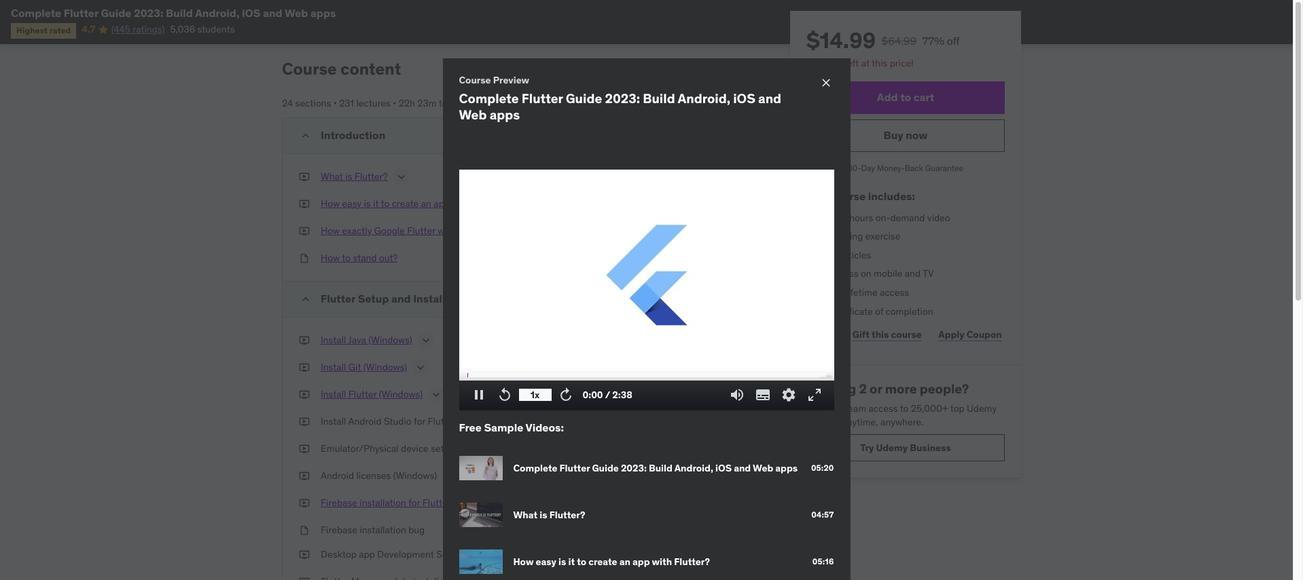 Task type: locate. For each thing, give the bounding box(es) containing it.
easy right 'windows'
[[536, 556, 556, 569]]

standard
[[412, 0, 450, 9]]

course up 'length'
[[459, 74, 491, 86]]

udemy inside training 2 or more people? get your team access to 25,000+ top udemy courses anytime, anywhere.
[[967, 403, 997, 415]]

web right "01:29"
[[753, 463, 773, 475]]

firebase inside button
[[321, 498, 357, 510]]

2 installation from the top
[[360, 525, 406, 537]]

install git (windows)
[[321, 362, 407, 374]]

1 horizontal spatial •
[[393, 97, 396, 109]]

complete right total
[[459, 91, 519, 107]]

this right gift on the right of the page
[[872, 329, 889, 341]]

7 xsmall image from the top
[[299, 470, 310, 484]]

1 horizontal spatial what
[[513, 509, 538, 522]]

flutter down install git (windows) button on the left bottom of the page
[[348, 389, 377, 401]]

0 horizontal spatial ios
[[242, 6, 261, 20]]

0 horizontal spatial course
[[282, 58, 337, 79]]

flutter up bug
[[422, 498, 451, 510]]

0 horizontal spatial complete flutter guide 2023: build android, ios and web apps
[[11, 6, 336, 20]]

is right the (optional)
[[558, 556, 566, 569]]

2 horizontal spatial web
[[753, 463, 773, 475]]

out?
[[379, 252, 398, 264]]

flutter up introduction dropdown button
[[522, 91, 563, 107]]

on
[[861, 268, 872, 280]]

1 vertical spatial firebase
[[321, 525, 357, 537]]

0 horizontal spatial how easy is it to create an app with flutter?
[[321, 197, 506, 210]]

0 horizontal spatial course
[[831, 190, 866, 203]]

1 horizontal spatial udemy
[[967, 403, 997, 415]]

what is flutter? up the (optional)
[[513, 509, 585, 522]]

0 vertical spatial small image
[[299, 129, 313, 142]]

0 horizontal spatial 04:57
[[716, 170, 741, 183]]

0:00
[[583, 389, 603, 401]]

install for install android studio for flutter (windows)
[[321, 416, 346, 428]]

android,
[[195, 6, 239, 20], [678, 91, 730, 107], [675, 463, 713, 475]]

1 installation from the top
[[360, 498, 406, 510]]

apps left use
[[310, 6, 336, 20]]

to right the (optional)
[[577, 556, 586, 569]]

guide inside 'course preview complete flutter guide 2023: build android, ios and web apps'
[[566, 91, 602, 107]]

installation for for
[[360, 498, 406, 510]]

0 vertical spatial android
[[348, 416, 382, 428]]

access down the mobile
[[880, 287, 909, 299]]

how easy is it to create an app with flutter? inside complete flutter guide 2023: build android, ios and web apps dialog
[[513, 556, 710, 569]]

0 horizontal spatial an
[[421, 197, 431, 210]]

1 vertical spatial complete flutter guide 2023: build android, ios and web apps
[[513, 463, 798, 475]]

1 horizontal spatial an
[[619, 556, 630, 569]]

more
[[885, 381, 917, 398]]

xsmall image
[[299, 197, 310, 211], [299, 252, 310, 265], [299, 334, 310, 348], [299, 443, 310, 456], [299, 576, 310, 581]]

6 xsmall image from the top
[[299, 416, 310, 429]]

access down or
[[869, 403, 898, 415]]

how for how easy is it to create an app with flutter? button
[[321, 197, 340, 210]]

1 firebase from the top
[[321, 498, 357, 510]]

what is flutter?
[[321, 170, 388, 183], [513, 509, 585, 522]]

0 vertical spatial how easy is it to create an app with flutter?
[[321, 197, 506, 210]]

to inside complete flutter guide 2023: build android, ios and web apps dialog
[[577, 556, 586, 569]]

1 vertical spatial apps
[[490, 106, 520, 123]]

0 horizontal spatial •
[[333, 97, 337, 109]]

to left use
[[347, 0, 356, 9]]

1 vertical spatial 2023:
[[605, 91, 640, 107]]

ratings)
[[133, 23, 165, 36]]

coding
[[834, 230, 863, 243]]

it right the (optional)
[[568, 556, 575, 569]]

1 horizontal spatial web
[[459, 106, 487, 123]]

preview for install git (windows)
[[662, 362, 695, 374]]

1 vertical spatial it
[[568, 556, 575, 569]]

ios
[[242, 6, 261, 20], [733, 91, 755, 107], [715, 463, 732, 475]]

preview inside 'course preview complete flutter guide 2023: build android, ios and web apps'
[[493, 74, 529, 86]]

free sample videos:
[[459, 421, 564, 435]]

1 vertical spatial web
[[459, 106, 487, 123]]

fullscreen image
[[806, 387, 822, 404]]

0 vertical spatial apps
[[310, 6, 336, 20]]

and inside 22.5 hours on-demand video 1 coding exercise 16 articles access on mobile and tv full lifetime access certificate of completion
[[905, 268, 921, 280]]

1 horizontal spatial how easy is it to create an app with flutter?
[[513, 556, 710, 569]]

1 vertical spatial small image
[[299, 293, 313, 307]]

2:38
[[612, 389, 632, 401]]

apps right 'length'
[[490, 106, 520, 123]]

setup up the install java (windows)
[[358, 292, 389, 306]]

1 vertical spatial guide
[[566, 91, 602, 107]]

(windows) for install git (windows)
[[363, 362, 407, 374]]

0 vertical spatial installation
[[360, 498, 406, 510]]

1 horizontal spatial setup
[[436, 549, 462, 561]]

install flutter (windows) button
[[321, 389, 423, 405]]

1 install from the top
[[321, 334, 346, 347]]

top
[[950, 403, 965, 415]]

and inside learn to use industry standard flutter packages like riverpod, hooks and provider
[[453, 10, 469, 23]]

0 horizontal spatial what is flutter?
[[321, 170, 388, 183]]

close modal image
[[819, 76, 833, 89]]

1 horizontal spatial with
[[652, 556, 672, 569]]

firebase up firebase installation bug
[[321, 498, 357, 510]]

0 vertical spatial access
[[880, 287, 909, 299]]

1 vertical spatial for
[[409, 498, 420, 510]]

04:57
[[716, 170, 741, 183], [811, 510, 834, 521]]

1 horizontal spatial easy
[[536, 556, 556, 569]]

install up the emulator/physical
[[321, 416, 346, 428]]

free
[[459, 421, 482, 435]]

for
[[414, 416, 425, 428], [409, 498, 420, 510], [464, 549, 476, 561]]

2 vertical spatial for
[[464, 549, 476, 561]]

1 horizontal spatial app
[[434, 197, 450, 210]]

web
[[285, 6, 308, 20], [459, 106, 487, 123], [753, 463, 773, 475]]

what
[[321, 170, 343, 183], [513, 509, 538, 522]]

05:20
[[811, 463, 834, 474]]

rated
[[50, 25, 71, 36]]

1 vertical spatial android,
[[678, 91, 730, 107]]

with
[[452, 197, 470, 210], [652, 556, 672, 569]]

1 vertical spatial with
[[652, 556, 672, 569]]

pause image
[[471, 387, 487, 404]]

0 vertical spatial this
[[872, 57, 888, 69]]

collapse
[[665, 97, 704, 110]]

1 this from the top
[[872, 57, 888, 69]]

1 vertical spatial this
[[872, 329, 889, 341]]

course down completion
[[891, 329, 922, 341]]

preview
[[493, 74, 529, 86], [661, 170, 694, 183], [661, 225, 694, 237], [660, 252, 693, 264], [662, 362, 695, 374], [660, 389, 694, 401]]

firebase installation for flutter (windows) button
[[321, 498, 497, 514]]

introduction button
[[321, 128, 741, 142]]

preview for install flutter (windows)
[[660, 389, 694, 401]]

•
[[333, 97, 337, 109], [393, 97, 396, 109]]

0 vertical spatial guide
[[101, 6, 131, 20]]

0 horizontal spatial lectures
[[356, 97, 391, 109]]

firebase installation bug
[[321, 525, 425, 537]]

easy down what is flutter? button
[[342, 197, 362, 210]]

2 small image from the top
[[299, 293, 313, 307]]

12
[[660, 293, 669, 305]]

1 horizontal spatial what is flutter?
[[513, 509, 585, 522]]

mobile
[[874, 268, 903, 280]]

1 horizontal spatial course
[[459, 74, 491, 86]]

install down install git (windows) button on the left bottom of the page
[[321, 389, 346, 401]]

udemy right the 'try'
[[876, 442, 908, 454]]

1 vertical spatial how easy is it to create an app with flutter?
[[513, 556, 710, 569]]

0 horizontal spatial what
[[321, 170, 343, 183]]

certificate
[[828, 305, 873, 318]]

complete inside 'course preview complete flutter guide 2023: build android, ios and web apps'
[[459, 91, 519, 107]]

$64.99
[[881, 34, 917, 48]]

money-
[[877, 163, 905, 173]]

0 vertical spatial with
[[452, 197, 470, 210]]

lectures right 231
[[356, 97, 391, 109]]

2 vertical spatial ios
[[715, 463, 732, 475]]

complete up 'highest'
[[11, 6, 61, 20]]

to up anywhere.
[[900, 403, 909, 415]]

for up bug
[[409, 498, 420, 510]]

3 xsmall image from the top
[[299, 225, 310, 238]]

how for how exactly google flutter works? button
[[321, 225, 340, 237]]

5 xsmall image from the top
[[299, 389, 310, 402]]

setup right development
[[436, 549, 462, 561]]

(windows) right java
[[368, 334, 412, 347]]

for left 'windows'
[[464, 549, 476, 561]]

ios inside 'course preview complete flutter guide 2023: build android, ios and web apps'
[[733, 91, 755, 107]]

flutter setup and installation
[[321, 292, 472, 306]]

0 horizontal spatial easy
[[342, 197, 362, 210]]

25,000+
[[911, 403, 948, 415]]

(windows) up studio
[[379, 389, 423, 401]]

share button
[[807, 321, 839, 349]]

firebase for firebase installation bug
[[321, 525, 357, 537]]

firebase up desktop
[[321, 525, 357, 537]]

sections right 24
[[295, 97, 331, 109]]

lectures right 12
[[671, 293, 705, 305]]

4 install from the top
[[321, 416, 346, 428]]

1 left day
[[820, 57, 824, 69]]

gift
[[852, 329, 870, 341]]

2 install from the top
[[321, 362, 346, 374]]

create
[[392, 197, 419, 210], [589, 556, 617, 569]]

sections right the all
[[719, 97, 758, 110]]

8 xsmall image from the top
[[299, 498, 310, 511]]

like
[[364, 10, 379, 23]]

easy inside complete flutter guide 2023: build android, ios and web apps dialog
[[536, 556, 556, 569]]

android down the emulator/physical
[[321, 470, 354, 483]]

16
[[828, 249, 838, 261]]

1 vertical spatial build
[[643, 91, 675, 107]]

create inside how easy is it to create an app with flutter? button
[[392, 197, 419, 210]]

flutter up java
[[321, 292, 355, 306]]

2 • from the left
[[393, 97, 396, 109]]

0 vertical spatial what is flutter?
[[321, 170, 388, 183]]

left
[[845, 57, 859, 69]]

what is flutter? inside complete flutter guide 2023: build android, ios and web apps dialog
[[513, 509, 585, 522]]

how exactly google flutter works? button
[[321, 225, 468, 241]]

it inside button
[[373, 197, 379, 210]]

app inside button
[[434, 197, 450, 210]]

firebase for firebase installation for flutter (windows)
[[321, 498, 357, 510]]

1 vertical spatial an
[[619, 556, 630, 569]]

1 • from the left
[[333, 97, 337, 109]]

1 horizontal spatial ios
[[715, 463, 732, 475]]

create up the 'how exactly google flutter works?'
[[392, 197, 419, 210]]

team
[[845, 403, 866, 415]]

course inside 'course preview complete flutter guide 2023: build android, ios and web apps'
[[459, 74, 491, 86]]

1 horizontal spatial 04:57
[[811, 510, 834, 521]]

is
[[345, 170, 352, 183], [364, 197, 371, 210], [540, 509, 547, 522], [558, 556, 566, 569]]

2 horizontal spatial app
[[633, 556, 650, 569]]

java
[[348, 334, 366, 347]]

course preview complete flutter guide 2023: build android, ios and web apps
[[459, 74, 781, 123]]

apps left 05:20
[[775, 463, 798, 475]]

1 horizontal spatial create
[[589, 556, 617, 569]]

0 horizontal spatial it
[[373, 197, 379, 210]]

preview for how to stand out?
[[660, 252, 693, 264]]

• left 231
[[333, 97, 337, 109]]

android down the install flutter (windows) button
[[348, 416, 382, 428]]

progress bar slider
[[467, 368, 826, 384]]

1 left coding
[[828, 230, 832, 243]]

with inside button
[[452, 197, 470, 210]]

install flutter (windows)
[[321, 389, 423, 401]]

0 vertical spatial udemy
[[967, 403, 997, 415]]

subtitles image
[[755, 387, 771, 404]]

30-
[[848, 163, 861, 173]]

sample
[[484, 421, 523, 435]]

installation up development
[[360, 525, 406, 537]]

apps
[[310, 6, 336, 20], [490, 106, 520, 123], [775, 463, 798, 475]]

(windows) down device
[[393, 470, 437, 483]]

• left 22h 23m
[[393, 97, 396, 109]]

2 vertical spatial build
[[649, 463, 673, 475]]

2 horizontal spatial ios
[[733, 91, 755, 107]]

1 vertical spatial 04:57
[[811, 510, 834, 521]]

create right the (optional)
[[589, 556, 617, 569]]

2 vertical spatial apps
[[775, 463, 798, 475]]

to left cart at right
[[900, 90, 911, 104]]

emulator/physical
[[321, 443, 399, 455]]

install left java
[[321, 334, 346, 347]]

buy now
[[884, 128, 928, 142]]

this right at
[[872, 57, 888, 69]]

xsmall image
[[299, 0, 310, 10], [299, 170, 310, 184], [299, 225, 310, 238], [299, 362, 310, 375], [299, 389, 310, 402], [299, 416, 310, 429], [299, 470, 310, 484], [299, 498, 310, 511], [299, 525, 310, 538], [299, 549, 310, 562]]

now
[[906, 128, 928, 142]]

01:29
[[717, 470, 741, 483]]

how easy is it to create an app with flutter?
[[321, 197, 506, 210], [513, 556, 710, 569]]

firebase
[[321, 498, 357, 510], [321, 525, 357, 537]]

0 vertical spatial firebase
[[321, 498, 357, 510]]

1 xsmall image from the top
[[299, 197, 310, 211]]

installation inside button
[[360, 498, 406, 510]]

for right studio
[[414, 416, 425, 428]]

2 xsmall image from the top
[[299, 252, 310, 265]]

web right total
[[459, 106, 487, 123]]

desktop app development setup for windows (optional)
[[321, 549, 558, 561]]

udemy right top
[[967, 403, 997, 415]]

1 horizontal spatial lectures
[[671, 293, 705, 305]]

complete down videos:
[[513, 463, 557, 475]]

gift this course link
[[850, 321, 925, 349]]

works?
[[438, 225, 468, 237]]

0 vertical spatial it
[[373, 197, 379, 210]]

complete flutter guide 2023: build android, ios and web apps inside dialog
[[513, 463, 798, 475]]

install left git
[[321, 362, 346, 374]]

forward 5 seconds image
[[557, 387, 574, 404]]

install for install flutter (windows)
[[321, 389, 346, 401]]

is up the (optional)
[[540, 509, 547, 522]]

studio
[[384, 416, 412, 428]]

complete flutter guide 2023: build android, ios and web apps
[[11, 6, 336, 20], [513, 463, 798, 475]]

1 horizontal spatial sections
[[719, 97, 758, 110]]

3 install from the top
[[321, 389, 346, 401]]

1 horizontal spatial 1
[[828, 230, 832, 243]]

2 firebase from the top
[[321, 525, 357, 537]]

highest rated
[[16, 25, 71, 36]]

0 vertical spatial create
[[392, 197, 419, 210]]

what is flutter? down introduction
[[321, 170, 388, 183]]

0 horizontal spatial create
[[392, 197, 419, 210]]

1 vertical spatial what is flutter?
[[513, 509, 585, 522]]

(windows) for install java (windows)
[[368, 334, 412, 347]]

1 small image from the top
[[299, 129, 313, 142]]

1 horizontal spatial complete flutter guide 2023: build android, ios and web apps
[[513, 463, 798, 475]]

training 2 or more people? get your team access to 25,000+ top udemy courses anytime, anywhere.
[[807, 381, 997, 428]]

0 horizontal spatial udemy
[[876, 442, 908, 454]]

coupon
[[967, 329, 1002, 341]]

0 vertical spatial course
[[831, 190, 866, 203]]

install java (windows) button
[[321, 334, 412, 351]]

1 vertical spatial easy
[[536, 556, 556, 569]]

what up the (optional)
[[513, 509, 538, 522]]

stand
[[353, 252, 377, 264]]

to up google
[[381, 197, 390, 210]]

small image
[[299, 129, 313, 142], [299, 293, 313, 307]]

course up 22.5
[[831, 190, 866, 203]]

1 vertical spatial setup
[[436, 549, 462, 561]]

1 vertical spatial complete
[[459, 91, 519, 107]]

0 vertical spatial what
[[321, 170, 343, 183]]

1 vertical spatial 1
[[828, 230, 832, 243]]

course for course preview complete flutter guide 2023: build android, ios and web apps
[[459, 74, 491, 86]]

0 horizontal spatial sections
[[295, 97, 331, 109]]

what down introduction
[[321, 170, 343, 183]]

installation
[[360, 498, 406, 510], [360, 525, 406, 537]]

android, inside 'course preview complete flutter guide 2023: build android, ios and web apps'
[[678, 91, 730, 107]]

web left learn
[[285, 6, 308, 20]]

install git (windows) button
[[321, 362, 407, 378]]

it up google
[[373, 197, 379, 210]]

preview for how exactly google flutter works?
[[661, 225, 694, 237]]

(windows) up install flutter (windows)
[[363, 362, 407, 374]]

an inside dialog
[[619, 556, 630, 569]]

1 vertical spatial access
[[869, 403, 898, 415]]

course up 24
[[282, 58, 337, 79]]

22.5 hours on-demand video 1 coding exercise 16 articles access on mobile and tv full lifetime access certificate of completion
[[828, 212, 950, 318]]

install
[[321, 334, 346, 347], [321, 362, 346, 374], [321, 389, 346, 401], [321, 416, 346, 428]]

1 vertical spatial installation
[[360, 525, 406, 537]]

1 horizontal spatial course
[[891, 329, 922, 341]]

1 vertical spatial create
[[589, 556, 617, 569]]

0 vertical spatial easy
[[342, 197, 362, 210]]

installation down android licenses (windows)
[[360, 498, 406, 510]]

mute image
[[729, 387, 745, 404]]



Task type: describe. For each thing, give the bounding box(es) containing it.
off
[[947, 34, 960, 48]]

installation
[[413, 292, 472, 306]]

hours
[[849, 212, 873, 224]]

bug
[[409, 525, 425, 537]]

of
[[875, 305, 883, 318]]

0 vertical spatial build
[[166, 6, 193, 20]]

to inside training 2 or more people? get your team access to 25,000+ top udemy courses anytime, anywhere.
[[900, 403, 909, 415]]

sections inside collapse all sections dropdown button
[[719, 97, 758, 110]]

2 this from the top
[[872, 329, 889, 341]]

2 vertical spatial complete
[[513, 463, 557, 475]]

demand
[[890, 212, 925, 224]]

use
[[358, 0, 373, 9]]

length
[[460, 97, 487, 109]]

$14.99
[[807, 26, 876, 54]]

is down what is flutter? button
[[364, 197, 371, 210]]

(445 ratings)
[[111, 23, 165, 36]]

small image for what
[[299, 129, 313, 142]]

4 xsmall image from the top
[[299, 362, 310, 375]]

0 vertical spatial 2023:
[[134, 6, 163, 20]]

10 xsmall image from the top
[[299, 549, 310, 562]]

24 sections • 231 lectures • 22h 23m total length
[[282, 97, 487, 109]]

complete flutter guide 2023: build android, ios and web apps dialog
[[443, 58, 850, 581]]

0 vertical spatial complete flutter guide 2023: build android, ios and web apps
[[11, 6, 336, 20]]

2
[[859, 381, 867, 398]]

what is flutter? button
[[321, 170, 388, 187]]

3 xsmall image from the top
[[299, 334, 310, 348]]

to left stand
[[342, 252, 351, 264]]

(445
[[111, 23, 130, 36]]

installation for bug
[[360, 525, 406, 537]]

web inside 'course preview complete flutter guide 2023: build android, ios and web apps'
[[459, 106, 487, 123]]

0 vertical spatial for
[[414, 416, 425, 428]]

get
[[807, 403, 822, 415]]

install for install git (windows)
[[321, 362, 346, 374]]

apps inside 'course preview complete flutter guide 2023: build android, ios and web apps'
[[490, 106, 520, 123]]

05:16
[[813, 557, 834, 567]]

videos:
[[526, 421, 564, 435]]

add to cart
[[877, 90, 934, 104]]

video
[[927, 212, 950, 224]]

0 horizontal spatial apps
[[310, 6, 336, 20]]

0 vertical spatial complete
[[11, 6, 61, 20]]

5 xsmall image from the top
[[299, 576, 310, 581]]

04:57 inside complete flutter guide 2023: build android, ios and web apps dialog
[[811, 510, 834, 521]]

people?
[[920, 381, 969, 398]]

learn to use industry standard flutter packages like riverpod, hooks and provider
[[321, 0, 507, 23]]

riverpod,
[[381, 10, 421, 23]]

an inside button
[[421, 197, 431, 210]]

settings image
[[780, 387, 797, 404]]

0 vertical spatial android,
[[195, 6, 239, 20]]

1 vertical spatial udemy
[[876, 442, 908, 454]]

flutter down videos:
[[560, 463, 590, 475]]

(optional)
[[517, 549, 558, 561]]

back
[[905, 163, 923, 173]]

flutter up "setup"
[[428, 416, 456, 428]]

on-
[[876, 212, 890, 224]]

2 vertical spatial 2023:
[[621, 463, 647, 475]]

and inside 'course preview complete flutter guide 2023: build android, ios and web apps'
[[758, 91, 781, 107]]

(windows) for android licenses (windows)
[[393, 470, 437, 483]]

easy inside button
[[342, 197, 362, 210]]

desktop
[[321, 549, 357, 561]]

1 xsmall image from the top
[[299, 0, 310, 10]]

app inside dialog
[[633, 556, 650, 569]]

how for how to stand out? button
[[321, 252, 340, 264]]

231
[[339, 97, 354, 109]]

12 lectures
[[660, 293, 705, 305]]

build inside 'course preview complete flutter guide 2023: build android, ios and web apps'
[[643, 91, 675, 107]]

content
[[340, 58, 401, 79]]

licenses
[[356, 470, 391, 483]]

add
[[877, 90, 898, 104]]

try
[[860, 442, 874, 454]]

guarantee
[[925, 163, 964, 173]]

how to stand out? button
[[321, 252, 398, 265]]

day
[[826, 57, 843, 69]]

0 vertical spatial 04:57
[[716, 170, 741, 183]]

flutter up 4.7
[[64, 6, 98, 20]]

flutter
[[452, 0, 478, 9]]

2 vertical spatial web
[[753, 463, 773, 475]]

22h 23m
[[399, 97, 437, 109]]

exercise
[[865, 230, 901, 243]]

02:38
[[715, 389, 741, 401]]

at
[[861, 57, 870, 69]]

buy now button
[[807, 119, 1005, 152]]

courses
[[807, 416, 840, 428]]

apply coupon
[[939, 329, 1002, 341]]

packages
[[321, 10, 362, 23]]

2 xsmall image from the top
[[299, 170, 310, 184]]

(windows) up 'windows'
[[453, 498, 497, 510]]

completion
[[886, 305, 933, 318]]

1x button
[[519, 384, 551, 407]]

try udemy business
[[860, 442, 951, 454]]

business
[[910, 442, 951, 454]]

includes:
[[868, 190, 915, 203]]

1 vertical spatial android
[[321, 470, 354, 483]]

exactly
[[342, 225, 372, 237]]

install for install java (windows)
[[321, 334, 346, 347]]

how inside complete flutter guide 2023: build android, ios and web apps dialog
[[513, 556, 534, 569]]

how to stand out?
[[321, 252, 398, 264]]

apply coupon button
[[936, 321, 1005, 349]]

(windows) for install flutter (windows)
[[379, 389, 423, 401]]

2023: inside 'course preview complete flutter guide 2023: build android, ios and web apps'
[[605, 91, 640, 107]]

firebase installation for flutter (windows)
[[321, 498, 497, 510]]

collapse all sections button
[[665, 90, 758, 117]]

small image for install
[[299, 293, 313, 307]]

1 vertical spatial lectures
[[671, 293, 705, 305]]

4.7
[[82, 23, 95, 36]]

access inside training 2 or more people? get your team access to 25,000+ top udemy courses anytime, anywhere.
[[869, 403, 898, 415]]

0 horizontal spatial app
[[359, 549, 375, 561]]

total
[[439, 97, 458, 109]]

/
[[605, 389, 610, 401]]

or
[[870, 381, 882, 398]]

git
[[348, 362, 361, 374]]

how exactly google flutter works?
[[321, 225, 468, 237]]

create inside complete flutter guide 2023: build android, ios and web apps dialog
[[589, 556, 617, 569]]

5,036
[[170, 23, 195, 36]]

what inside complete flutter guide 2023: build android, ios and web apps dialog
[[513, 509, 538, 522]]

0 vertical spatial setup
[[358, 292, 389, 306]]

training
[[807, 381, 856, 398]]

0 vertical spatial lectures
[[356, 97, 391, 109]]

day
[[861, 163, 875, 173]]

2 vertical spatial android,
[[675, 463, 713, 475]]

anywhere.
[[881, 416, 924, 428]]

1 vertical spatial course
[[891, 329, 922, 341]]

0 vertical spatial web
[[285, 6, 308, 20]]

flutter inside 'course preview complete flutter guide 2023: build android, ios and web apps'
[[522, 91, 563, 107]]

it inside complete flutter guide 2023: build android, ios and web apps dialog
[[568, 556, 575, 569]]

cart
[[914, 90, 934, 104]]

access inside 22.5 hours on-demand video 1 coding exercise 16 articles access on mobile and tv full lifetime access certificate of completion
[[880, 287, 909, 299]]

(windows) down pause icon
[[458, 416, 502, 428]]

9 xsmall image from the top
[[299, 525, 310, 538]]

2 vertical spatial guide
[[592, 463, 619, 475]]

rewind 5 seconds image
[[496, 387, 513, 404]]

install java (windows)
[[321, 334, 412, 347]]

4 xsmall image from the top
[[299, 443, 310, 456]]

1 inside 22.5 hours on-demand video 1 coding exercise 16 articles access on mobile and tv full lifetime access certificate of completion
[[828, 230, 832, 243]]

this course includes:
[[807, 190, 915, 203]]

0 horizontal spatial 1
[[820, 57, 824, 69]]

emulator/physical device setup
[[321, 443, 455, 455]]

what inside button
[[321, 170, 343, 183]]

with inside complete flutter guide 2023: build android, ios and web apps dialog
[[652, 556, 672, 569]]

77%
[[922, 34, 944, 48]]

course for course content
[[282, 58, 337, 79]]

industry
[[375, 0, 410, 9]]

development
[[377, 549, 434, 561]]

flutter down how easy is it to create an app with flutter? button
[[407, 225, 435, 237]]

to inside learn to use industry standard flutter packages like riverpod, hooks and provider
[[347, 0, 356, 9]]

your
[[824, 403, 843, 415]]

add to cart button
[[807, 81, 1005, 114]]

is down introduction
[[345, 170, 352, 183]]

lifetime
[[846, 287, 878, 299]]

course content
[[282, 58, 401, 79]]

apply
[[939, 329, 965, 341]]

for inside button
[[409, 498, 420, 510]]



Task type: vqa. For each thing, say whether or not it's contained in the screenshot.
How exactly Google Flutter works? button How
yes



